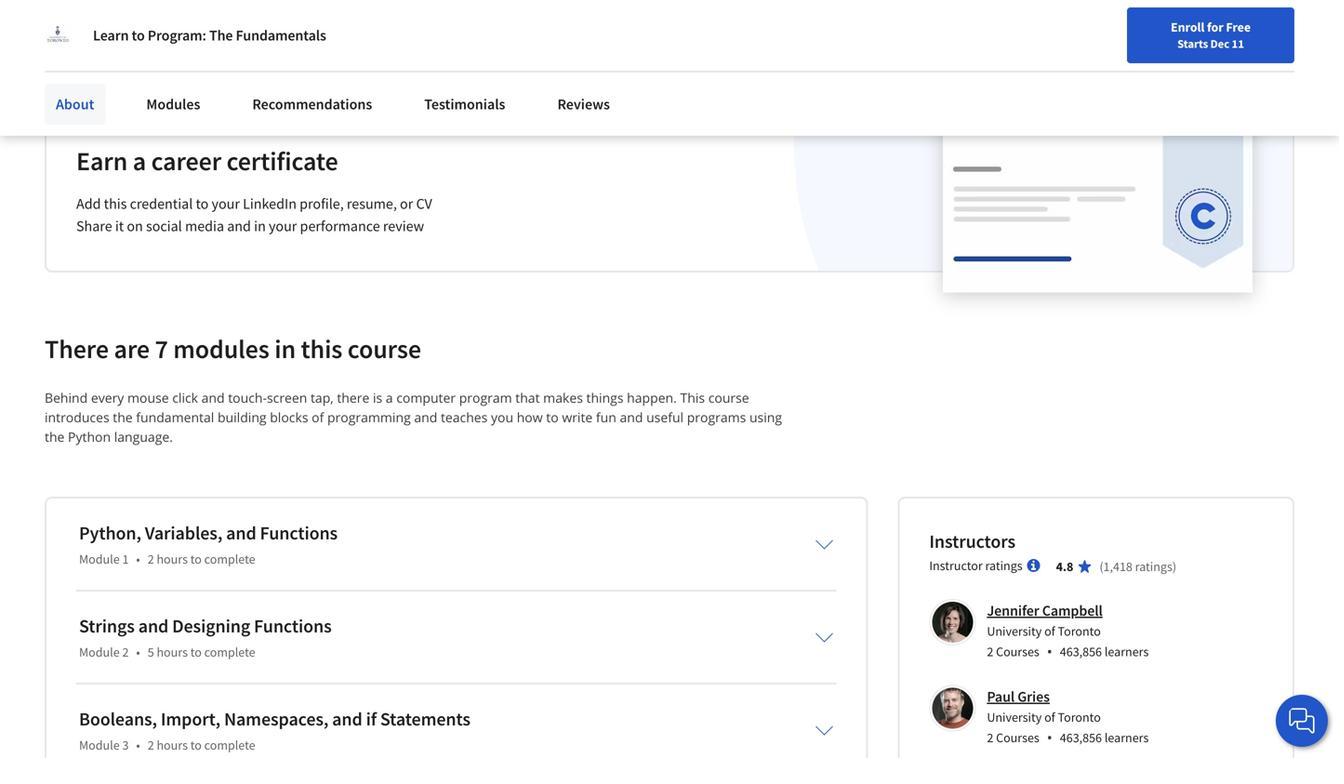 Task type: describe. For each thing, give the bounding box(es) containing it.
chat with us image
[[1287, 706, 1317, 736]]

testimonials
[[424, 95, 505, 113]]

cv
[[416, 195, 432, 213]]

earn
[[76, 145, 128, 177]]

screen
[[267, 389, 307, 407]]

linkedin
[[243, 195, 297, 213]]

behind every mouse click and touch-screen tap, there is a computer program that makes things happen. this course introduces the fundamental building blocks of programming and teaches you how to write fun and useful programs using the python language.
[[45, 389, 786, 446]]

courses for paul
[[996, 729, 1040, 746]]

2 inside booleans, import, namespaces, and if statements module 3 • 2 hours to complete
[[148, 737, 154, 754]]

paul gries image
[[932, 688, 973, 729]]

modules
[[173, 333, 270, 365]]

add this credential to your linkedin profile, resume, or cv share it on social media and in your performance review
[[76, 195, 432, 236]]

instructor ratings
[[930, 557, 1023, 574]]

5
[[148, 644, 154, 661]]

)
[[1173, 558, 1177, 575]]

0 vertical spatial course
[[348, 333, 421, 365]]

1 horizontal spatial in
[[275, 333, 296, 365]]

computer
[[396, 389, 456, 407]]

language.
[[114, 428, 173, 446]]

resume,
[[347, 195, 397, 213]]

functions for python, variables, and functions
[[260, 522, 338, 545]]

1 vertical spatial the
[[45, 428, 65, 446]]

• inside jennifer campbell university of toronto 2 courses • 463,856 learners
[[1047, 642, 1053, 662]]

university for jennifer
[[987, 623, 1042, 640]]

• inside "python, variables, and functions module 1 • 2 hours to complete"
[[136, 551, 140, 568]]

on
[[127, 217, 143, 236]]

blocks
[[270, 409, 308, 426]]

it
[[115, 217, 124, 236]]

to inside add this credential to your linkedin profile, resume, or cv share it on social media and in your performance review
[[196, 195, 209, 213]]

1 vertical spatial your
[[269, 217, 297, 236]]

free
[[1226, 19, 1251, 35]]

about link
[[45, 84, 105, 125]]

university for paul
[[987, 709, 1042, 726]]

toronto for campbell
[[1058, 623, 1101, 640]]

courses for jennifer
[[996, 643, 1040, 660]]

0 vertical spatial the
[[113, 409, 133, 426]]

programming
[[327, 409, 411, 426]]

0 horizontal spatial your
[[212, 195, 240, 213]]

module for python,
[[79, 551, 120, 568]]

a inside behind every mouse click and touch-screen tap, there is a computer program that makes things happen. this course introduces the fundamental building blocks of programming and teaches you how to write fun and useful programs using the python language.
[[386, 389, 393, 407]]

hours for variables,
[[157, 551, 188, 568]]

to inside booleans, import, namespaces, and if statements module 3 • 2 hours to complete
[[190, 737, 202, 754]]

coursera image
[[22, 15, 140, 45]]

career
[[151, 145, 221, 177]]

behind
[[45, 389, 88, 407]]

building
[[218, 409, 267, 426]]

modules
[[146, 95, 200, 113]]

teaches
[[441, 409, 488, 426]]

1 horizontal spatial ratings
[[1135, 558, 1173, 575]]

show notifications image
[[1123, 23, 1145, 46]]

program
[[459, 389, 512, 407]]

campbell
[[1042, 602, 1103, 620]]

2 for jennifer
[[987, 643, 994, 660]]

( 1,418 ratings )
[[1100, 558, 1177, 575]]

reviews link
[[546, 84, 621, 125]]

if
[[366, 708, 377, 731]]

starts
[[1178, 36, 1208, 51]]

instructors
[[930, 530, 1016, 553]]

there
[[45, 333, 109, 365]]

0 horizontal spatial a
[[133, 145, 146, 177]]

complete inside booleans, import, namespaces, and if statements module 3 • 2 hours to complete
[[204, 737, 255, 754]]

booleans, import, namespaces, and if statements module 3 • 2 hours to complete
[[79, 708, 471, 754]]

to inside strings and designing functions module 2 • 5 hours to complete
[[190, 644, 202, 661]]

media
[[185, 217, 224, 236]]

that
[[516, 389, 540, 407]]

complete for and
[[204, 551, 255, 568]]

1 vertical spatial this
[[301, 333, 343, 365]]

and down computer
[[414, 409, 437, 426]]

programs
[[687, 409, 746, 426]]

11
[[1232, 36, 1244, 51]]

strings and designing functions module 2 • 5 hours to complete
[[79, 615, 332, 661]]

namespaces,
[[224, 708, 329, 731]]

there are 7 modules in this course
[[45, 333, 421, 365]]

social
[[146, 217, 182, 236]]

in inside add this credential to your linkedin profile, resume, or cv share it on social media and in your performance review
[[254, 217, 266, 236]]

to inside behind every mouse click and touch-screen tap, there is a computer program that makes things happen. this course introduces the fundamental building blocks of programming and teaches you how to write fun and useful programs using the python language.
[[546, 409, 559, 426]]

write
[[562, 409, 593, 426]]

introduces
[[45, 409, 109, 426]]

designing
[[172, 615, 250, 638]]

using
[[750, 409, 782, 426]]

click
[[172, 389, 198, 407]]

this inside add this credential to your linkedin profile, resume, or cv share it on social media and in your performance review
[[104, 195, 127, 213]]

add
[[76, 195, 101, 213]]

2 inside "python, variables, and functions module 1 • 2 hours to complete"
[[148, 551, 154, 568]]

every
[[91, 389, 124, 407]]

(
[[1100, 558, 1104, 575]]

fundamentals
[[236, 26, 326, 45]]

python, variables, and functions module 1 • 2 hours to complete
[[79, 522, 338, 568]]

4.8
[[1056, 558, 1074, 575]]

7
[[155, 333, 168, 365]]



Task type: vqa. For each thing, say whether or not it's contained in the screenshot.


Task type: locate. For each thing, give the bounding box(es) containing it.
toronto down the campbell
[[1058, 623, 1101, 640]]

coursera career certificate image
[[943, 93, 1253, 292]]

1 vertical spatial in
[[275, 333, 296, 365]]

2 vertical spatial complete
[[204, 737, 255, 754]]

jennifer campbell link
[[987, 602, 1103, 620]]

•
[[136, 551, 140, 568], [1047, 642, 1053, 662], [136, 644, 140, 661], [1047, 728, 1053, 748], [136, 737, 140, 754]]

learners for paul gries
[[1105, 729, 1149, 746]]

university inside jennifer campbell university of toronto 2 courses • 463,856 learners
[[987, 623, 1042, 640]]

ratings down "instructors"
[[985, 557, 1023, 574]]

enroll
[[1171, 19, 1205, 35]]

0 vertical spatial university
[[987, 623, 1042, 640]]

modules link
[[135, 84, 211, 125]]

your down linkedin
[[269, 217, 297, 236]]

module for strings
[[79, 644, 120, 661]]

1 hours from the top
[[157, 551, 188, 568]]

0 vertical spatial this
[[104, 195, 127, 213]]

variables,
[[145, 522, 223, 545]]

course up programs
[[709, 389, 749, 407]]

courses down jennifer on the right bottom of page
[[996, 643, 1040, 660]]

earn a career certificate
[[76, 145, 338, 177]]

learners for jennifer campbell
[[1105, 643, 1149, 660]]

jennifer campbell university of toronto 2 courses • 463,856 learners
[[987, 602, 1149, 662]]

courses inside paul gries university of toronto 2 courses • 463,856 learners
[[996, 729, 1040, 746]]

import,
[[161, 708, 220, 731]]

you
[[491, 409, 514, 426]]

there
[[337, 389, 370, 407]]

and right fun
[[620, 409, 643, 426]]

2 vertical spatial module
[[79, 737, 120, 754]]

1 horizontal spatial the
[[113, 409, 133, 426]]

learn to program: the fundamentals
[[93, 26, 326, 45]]

0 vertical spatial a
[[133, 145, 146, 177]]

enroll for free starts dec 11
[[1171, 19, 1251, 51]]

1 horizontal spatial course
[[709, 389, 749, 407]]

this
[[104, 195, 127, 213], [301, 333, 343, 365]]

• right 1 at the bottom
[[136, 551, 140, 568]]

0 vertical spatial of
[[312, 409, 324, 426]]

2 learners from the top
[[1105, 729, 1149, 746]]

1
[[122, 551, 129, 568]]

toronto down jennifer campbell university of toronto 2 courses • 463,856 learners
[[1058, 709, 1101, 726]]

paul gries university of toronto 2 courses • 463,856 learners
[[987, 688, 1149, 748]]

touch-
[[228, 389, 267, 407]]

1 vertical spatial learners
[[1105, 729, 1149, 746]]

to down the import,
[[190, 737, 202, 754]]

2 toronto from the top
[[1058, 709, 1101, 726]]

learners inside jennifer campbell university of toronto 2 courses • 463,856 learners
[[1105, 643, 1149, 660]]

463,856 for paul gries
[[1060, 729, 1102, 746]]

None search field
[[265, 12, 572, 49]]

2 module from the top
[[79, 644, 120, 661]]

and up 5
[[138, 615, 169, 638]]

about
[[56, 95, 94, 113]]

and right media
[[227, 217, 251, 236]]

menu item
[[984, 19, 1104, 79]]

functions inside "python, variables, and functions module 1 • 2 hours to complete"
[[260, 522, 338, 545]]

463,856 inside jennifer campbell university of toronto 2 courses • 463,856 learners
[[1060, 643, 1102, 660]]

ratings right 1,418
[[1135, 558, 1173, 575]]

of inside behind every mouse click and touch-screen tap, there is a computer program that makes things happen. this course introduces the fundamental building blocks of programming and teaches you how to write fun and useful programs using the python language.
[[312, 409, 324, 426]]

coursera enterprise logos image
[[880, 0, 1252, 8]]

this up it
[[104, 195, 127, 213]]

module left 1 at the bottom
[[79, 551, 120, 568]]

0 vertical spatial complete
[[204, 551, 255, 568]]

functions inside strings and designing functions module 2 • 5 hours to complete
[[254, 615, 332, 638]]

0 horizontal spatial this
[[104, 195, 127, 213]]

1 vertical spatial of
[[1045, 623, 1056, 640]]

course up is
[[348, 333, 421, 365]]

1 vertical spatial courses
[[996, 729, 1040, 746]]

course
[[348, 333, 421, 365], [709, 389, 749, 407]]

instructor
[[930, 557, 983, 574]]

course inside behind every mouse click and touch-screen tap, there is a computer program that makes things happen. this course introduces the fundamental building blocks of programming and teaches you how to write fun and useful programs using the python language.
[[709, 389, 749, 407]]

0 vertical spatial in
[[254, 217, 266, 236]]

university down 'paul gries' link in the bottom right of the page
[[987, 709, 1042, 726]]

toronto for gries
[[1058, 709, 1101, 726]]

the down introduces
[[45, 428, 65, 446]]

2 university from the top
[[987, 709, 1042, 726]]

1 toronto from the top
[[1058, 623, 1101, 640]]

hours inside strings and designing functions module 2 • 5 hours to complete
[[157, 644, 188, 661]]

• right the 3
[[136, 737, 140, 754]]

strings
[[79, 615, 135, 638]]

module
[[79, 551, 120, 568], [79, 644, 120, 661], [79, 737, 120, 754]]

this
[[680, 389, 705, 407]]

module inside "python, variables, and functions module 1 • 2 hours to complete"
[[79, 551, 120, 568]]

module inside booleans, import, namespaces, and if statements module 3 • 2 hours to complete
[[79, 737, 120, 754]]

• left 5
[[136, 644, 140, 661]]

gries
[[1018, 688, 1050, 706]]

for
[[1207, 19, 1224, 35]]

are
[[114, 333, 150, 365]]

this up tap,
[[301, 333, 343, 365]]

hours right 5
[[157, 644, 188, 661]]

how
[[517, 409, 543, 426]]

in
[[254, 217, 266, 236], [275, 333, 296, 365]]

testimonials link
[[413, 84, 517, 125]]

1 vertical spatial a
[[386, 389, 393, 407]]

module left the 3
[[79, 737, 120, 754]]

useful
[[647, 409, 684, 426]]

0 vertical spatial courses
[[996, 643, 1040, 660]]

to down designing
[[190, 644, 202, 661]]

463,856 inside paul gries university of toronto 2 courses • 463,856 learners
[[1060, 729, 1102, 746]]

463,856 for jennifer campbell
[[1060, 643, 1102, 660]]

1 vertical spatial course
[[709, 389, 749, 407]]

complete inside "python, variables, and functions module 1 • 2 hours to complete"
[[204, 551, 255, 568]]

the down every
[[113, 409, 133, 426]]

of inside jennifer campbell university of toronto 2 courses • 463,856 learners
[[1045, 623, 1056, 640]]

0 vertical spatial hours
[[157, 551, 188, 568]]

the
[[209, 26, 233, 45]]

of
[[312, 409, 324, 426], [1045, 623, 1056, 640], [1045, 709, 1056, 726]]

1 horizontal spatial your
[[269, 217, 297, 236]]

module down strings
[[79, 644, 120, 661]]

• down gries
[[1047, 728, 1053, 748]]

1,418
[[1104, 558, 1133, 575]]

university of toronto image
[[45, 22, 71, 48]]

to right learn
[[132, 26, 145, 45]]

0 vertical spatial module
[[79, 551, 120, 568]]

recommendations link
[[241, 84, 383, 125]]

3 complete from the top
[[204, 737, 255, 754]]

0 horizontal spatial ratings
[[985, 557, 1023, 574]]

1 horizontal spatial a
[[386, 389, 393, 407]]

toronto inside jennifer campbell university of toronto 2 courses • 463,856 learners
[[1058, 623, 1101, 640]]

and right click
[[202, 389, 225, 407]]

booleans,
[[79, 708, 157, 731]]

share
[[76, 217, 112, 236]]

• inside strings and designing functions module 2 • 5 hours to complete
[[136, 644, 140, 661]]

2 463,856 from the top
[[1060, 729, 1102, 746]]

1 university from the top
[[987, 623, 1042, 640]]

courses inside jennifer campbell university of toronto 2 courses • 463,856 learners
[[996, 643, 1040, 660]]

to inside "python, variables, and functions module 1 • 2 hours to complete"
[[190, 551, 202, 568]]

and inside add this credential to your linkedin profile, resume, or cv share it on social media and in your performance review
[[227, 217, 251, 236]]

and inside strings and designing functions module 2 • 5 hours to complete
[[138, 615, 169, 638]]

2 complete from the top
[[204, 644, 255, 661]]

university inside paul gries university of toronto 2 courses • 463,856 learners
[[987, 709, 1042, 726]]

functions
[[260, 522, 338, 545], [254, 615, 332, 638]]

complete inside strings and designing functions module 2 • 5 hours to complete
[[204, 644, 255, 661]]

learners inside paul gries university of toronto 2 courses • 463,856 learners
[[1105, 729, 1149, 746]]

to up media
[[196, 195, 209, 213]]

2 for paul
[[987, 729, 994, 746]]

of for jennifer campbell
[[1045, 623, 1056, 640]]

makes
[[543, 389, 583, 407]]

2 inside jennifer campbell university of toronto 2 courses • 463,856 learners
[[987, 643, 994, 660]]

is
[[373, 389, 382, 407]]

a right is
[[386, 389, 393, 407]]

complete down variables,
[[204, 551, 255, 568]]

2 up paul
[[987, 643, 994, 660]]

0 horizontal spatial in
[[254, 217, 266, 236]]

2 for strings
[[122, 644, 129, 661]]

to down makes
[[546, 409, 559, 426]]

hours down variables,
[[157, 551, 188, 568]]

and left if at bottom left
[[332, 708, 362, 731]]

statements
[[380, 708, 471, 731]]

1 463,856 from the top
[[1060, 643, 1102, 660]]

to
[[132, 26, 145, 45], [196, 195, 209, 213], [546, 409, 559, 426], [190, 551, 202, 568], [190, 644, 202, 661], [190, 737, 202, 754]]

dec
[[1211, 36, 1230, 51]]

profile,
[[300, 195, 344, 213]]

of down gries
[[1045, 709, 1056, 726]]

0 vertical spatial toronto
[[1058, 623, 1101, 640]]

fundamental
[[136, 409, 214, 426]]

1 vertical spatial toronto
[[1058, 709, 1101, 726]]

paul gries link
[[987, 688, 1050, 706]]

happen.
[[627, 389, 677, 407]]

things
[[586, 389, 624, 407]]

0 vertical spatial 463,856
[[1060, 643, 1102, 660]]

toronto inside paul gries university of toronto 2 courses • 463,856 learners
[[1058, 709, 1101, 726]]

and inside booleans, import, namespaces, and if statements module 3 • 2 hours to complete
[[332, 708, 362, 731]]

the
[[113, 409, 133, 426], [45, 428, 65, 446]]

1 courses from the top
[[996, 643, 1040, 660]]

3
[[122, 737, 129, 754]]

fun
[[596, 409, 617, 426]]

performance
[[300, 217, 380, 236]]

3 hours from the top
[[157, 737, 188, 754]]

1 horizontal spatial this
[[301, 333, 343, 365]]

1 complete from the top
[[204, 551, 255, 568]]

in down linkedin
[[254, 217, 266, 236]]

0 vertical spatial learners
[[1105, 643, 1149, 660]]

complete down designing
[[204, 644, 255, 661]]

1 vertical spatial complete
[[204, 644, 255, 661]]

0 vertical spatial your
[[212, 195, 240, 213]]

program:
[[148, 26, 206, 45]]

review
[[383, 217, 424, 236]]

learn
[[93, 26, 129, 45]]

certificate
[[227, 145, 338, 177]]

your up media
[[212, 195, 240, 213]]

• down jennifer campbell link
[[1047, 642, 1053, 662]]

university down jennifer on the right bottom of page
[[987, 623, 1042, 640]]

of inside paul gries university of toronto 2 courses • 463,856 learners
[[1045, 709, 1056, 726]]

courses down 'paul gries' link in the bottom right of the page
[[996, 729, 1040, 746]]

hours
[[157, 551, 188, 568], [157, 644, 188, 661], [157, 737, 188, 754]]

mouse
[[127, 389, 169, 407]]

1 vertical spatial 463,856
[[1060, 729, 1102, 746]]

reviews
[[558, 95, 610, 113]]

3 module from the top
[[79, 737, 120, 754]]

2 courses from the top
[[996, 729, 1040, 746]]

and
[[227, 217, 251, 236], [202, 389, 225, 407], [414, 409, 437, 426], [620, 409, 643, 426], [226, 522, 256, 545], [138, 615, 169, 638], [332, 708, 362, 731]]

• inside paul gries university of toronto 2 courses • 463,856 learners
[[1047, 728, 1053, 748]]

1 vertical spatial functions
[[254, 615, 332, 638]]

of down jennifer campbell link
[[1045, 623, 1056, 640]]

1 vertical spatial hours
[[157, 644, 188, 661]]

hours inside booleans, import, namespaces, and if statements module 3 • 2 hours to complete
[[157, 737, 188, 754]]

2 down paul
[[987, 729, 994, 746]]

a right earn
[[133, 145, 146, 177]]

python,
[[79, 522, 141, 545]]

1 vertical spatial module
[[79, 644, 120, 661]]

1 module from the top
[[79, 551, 120, 568]]

2 inside paul gries university of toronto 2 courses • 463,856 learners
[[987, 729, 994, 746]]

0 vertical spatial functions
[[260, 522, 338, 545]]

2 inside strings and designing functions module 2 • 5 hours to complete
[[122, 644, 129, 661]]

of for paul gries
[[1045, 709, 1056, 726]]

in up screen
[[275, 333, 296, 365]]

0 horizontal spatial the
[[45, 428, 65, 446]]

credential
[[130, 195, 193, 213]]

1 learners from the top
[[1105, 643, 1149, 660]]

2 vertical spatial hours
[[157, 737, 188, 754]]

paul
[[987, 688, 1015, 706]]

module inside strings and designing functions module 2 • 5 hours to complete
[[79, 644, 120, 661]]

2 vertical spatial of
[[1045, 709, 1056, 726]]

jennifer
[[987, 602, 1040, 620]]

python
[[68, 428, 111, 446]]

and inside "python, variables, and functions module 1 • 2 hours to complete"
[[226, 522, 256, 545]]

hours for and
[[157, 644, 188, 661]]

complete for designing
[[204, 644, 255, 661]]

2 right 1 at the bottom
[[148, 551, 154, 568]]

functions for strings and designing functions
[[254, 615, 332, 638]]

recommendations
[[252, 95, 372, 113]]

jennifer campbell image
[[932, 602, 973, 643]]

• inside booleans, import, namespaces, and if statements module 3 • 2 hours to complete
[[136, 737, 140, 754]]

0 horizontal spatial course
[[348, 333, 421, 365]]

hours inside "python, variables, and functions module 1 • 2 hours to complete"
[[157, 551, 188, 568]]

learners
[[1105, 643, 1149, 660], [1105, 729, 1149, 746]]

to down variables,
[[190, 551, 202, 568]]

of down tap,
[[312, 409, 324, 426]]

tap,
[[311, 389, 334, 407]]

and right variables,
[[226, 522, 256, 545]]

hours down the import,
[[157, 737, 188, 754]]

2 hours from the top
[[157, 644, 188, 661]]

2 right the 3
[[148, 737, 154, 754]]

1 vertical spatial university
[[987, 709, 1042, 726]]

complete down the import,
[[204, 737, 255, 754]]

2 left 5
[[122, 644, 129, 661]]



